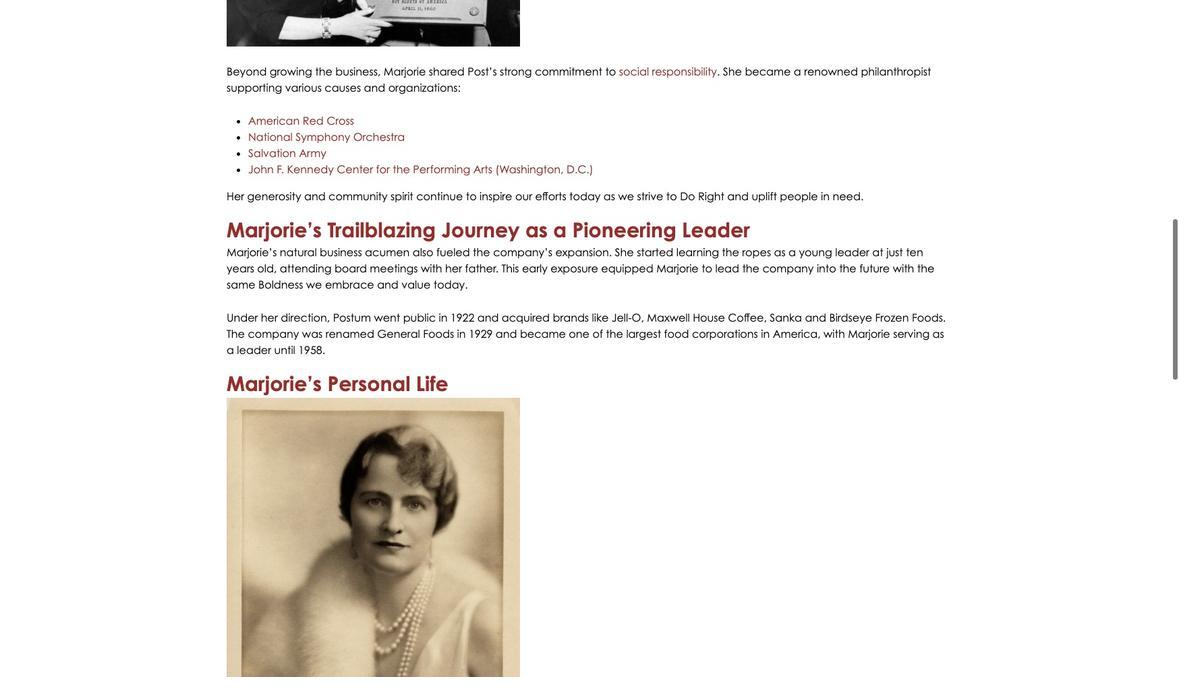 Task type: locate. For each thing, give the bounding box(es) containing it.
do
[[680, 190, 695, 203]]

shared
[[429, 65, 465, 78]]

1922
[[451, 311, 474, 324]]

leader left at
[[835, 246, 870, 259]]

1 horizontal spatial she
[[723, 65, 742, 78]]

marjorie's for marjorie's trailblazing journey as a pioneering leader marjorie's natural business acumen also fueled the company's expansion. she started learning the ropes as a young leader at just ten years old, attending board meetings with her father. this early exposure equipped marjorie to lead the company into the future with the same boldness we embrace and value today.
[[227, 217, 322, 242]]

embrace
[[325, 278, 374, 291]]

2 vertical spatial marjorie's
[[227, 371, 322, 396]]

1 horizontal spatial with
[[824, 327, 845, 341]]

and up 1929
[[477, 311, 499, 324]]

company
[[763, 262, 814, 275], [248, 327, 299, 341]]

we
[[618, 190, 634, 203], [306, 278, 322, 291]]

pioneering
[[572, 217, 676, 242]]

1 horizontal spatial became
[[745, 65, 791, 78]]

our
[[515, 190, 532, 203]]

0 vertical spatial company
[[763, 262, 814, 275]]

and inside . she became a renowned philanthropist supporting various causes and organizations:
[[364, 81, 385, 94]]

0 vertical spatial leader
[[835, 246, 870, 259]]

today.
[[434, 278, 468, 291]]

became right .
[[745, 65, 791, 78]]

lead
[[715, 262, 739, 275]]

the up causes
[[315, 65, 332, 78]]

to down learning
[[702, 262, 712, 275]]

1 marjorie merriweather post image from the top
[[227, 0, 520, 47]]

1 vertical spatial marjorie
[[656, 262, 699, 275]]

leader
[[682, 217, 750, 242]]

became inside under her direction, postum went public in 1922 and acquired brands like jell-o, maxwell house coffee, sanka and birdseye frozen foods. the company was renamed general foods in 1929 and became one of the largest food corporations in america, with marjorie serving as a leader until 1958.
[[520, 327, 566, 341]]

a down the
[[227, 343, 234, 357]]

as up company's
[[525, 217, 548, 242]]

she inside . she became a renowned philanthropist supporting various causes and organizations:
[[723, 65, 742, 78]]

1 vertical spatial we
[[306, 278, 322, 291]]

3 marjorie's from the top
[[227, 371, 322, 396]]

0 vertical spatial marjorie merriweather post image
[[227, 0, 520, 47]]

marjorie up organizations:
[[384, 65, 426, 78]]

one
[[569, 327, 590, 341]]

0 vertical spatial her
[[445, 262, 462, 275]]

the right for
[[393, 163, 410, 176]]

into
[[817, 262, 836, 275]]

to inside 'marjorie's trailblazing journey as a pioneering leader marjorie's natural business acumen also fueled the company's expansion. she started learning the ropes as a young leader at just ten years old, attending board meetings with her father. this early exposure equipped marjorie to lead the company into the future with the same boldness we embrace and value today.'
[[702, 262, 712, 275]]

0 horizontal spatial her
[[261, 311, 278, 324]]

organizations:
[[388, 81, 461, 94]]

center
[[337, 163, 373, 176]]

with down "also"
[[421, 262, 442, 275]]

1 vertical spatial became
[[520, 327, 566, 341]]

company up until at the bottom left of the page
[[248, 327, 299, 341]]

serving
[[893, 327, 930, 341]]

to left do on the top right of the page
[[666, 190, 677, 203]]

she up equipped
[[615, 246, 634, 259]]

spirit
[[391, 190, 413, 203]]

0 horizontal spatial leader
[[237, 343, 271, 357]]

years
[[227, 262, 254, 275]]

1 vertical spatial company
[[248, 327, 299, 341]]

0 vertical spatial marjorie
[[384, 65, 426, 78]]

and
[[364, 81, 385, 94], [304, 190, 326, 203], [727, 190, 749, 203], [377, 278, 399, 291], [477, 311, 499, 324], [805, 311, 826, 324], [496, 327, 517, 341]]

1 vertical spatial her
[[261, 311, 278, 324]]

she inside 'marjorie's trailblazing journey as a pioneering leader marjorie's natural business acumen also fueled the company's expansion. she started learning the ropes as a young leader at just ten years old, attending board meetings with her father. this early exposure equipped marjorie to lead the company into the future with the same boldness we embrace and value today.'
[[615, 246, 634, 259]]

community
[[329, 190, 388, 203]]

she right .
[[723, 65, 742, 78]]

cross
[[327, 114, 354, 127]]

in down coffee,
[[761, 327, 770, 341]]

2 marjorie's from the top
[[227, 246, 277, 259]]

acquired
[[502, 311, 550, 324]]

house
[[693, 311, 725, 324]]

future
[[860, 262, 890, 275]]

john
[[248, 163, 274, 176]]

post's
[[468, 65, 497, 78]]

inspire
[[480, 190, 512, 203]]

marjorie merriweather post image
[[227, 0, 520, 47], [227, 398, 520, 677]]

1 horizontal spatial company
[[763, 262, 814, 275]]

1 horizontal spatial marjorie
[[656, 262, 699, 275]]

2 vertical spatial marjorie
[[848, 327, 890, 341]]

1 vertical spatial marjorie's
[[227, 246, 277, 259]]

just
[[887, 246, 903, 259]]

and down acquired
[[496, 327, 517, 341]]

became
[[745, 65, 791, 78], [520, 327, 566, 341]]

1 horizontal spatial her
[[445, 262, 462, 275]]

leader inside 'marjorie's trailblazing journey as a pioneering leader marjorie's natural business acumen also fueled the company's expansion. she started learning the ropes as a young leader at just ten years old, attending board meetings with her father. this early exposure equipped marjorie to lead the company into the future with the same boldness we embrace and value today.'
[[835, 246, 870, 259]]

expansion.
[[555, 246, 612, 259]]

in down 1922
[[457, 327, 466, 341]]

a inside under her direction, postum went public in 1922 and acquired brands like jell-o, maxwell house coffee, sanka and birdseye frozen foods. the company was renamed general foods in 1929 and became one of the largest food corporations in america, with marjorie serving as a leader until 1958.
[[227, 343, 234, 357]]

ten
[[906, 246, 923, 259]]

with down the birdseye
[[824, 327, 845, 341]]

we inside 'marjorie's trailblazing journey as a pioneering leader marjorie's natural business acumen also fueled the company's expansion. she started learning the ropes as a young leader at just ten years old, attending board meetings with her father. this early exposure equipped marjorie to lead the company into the future with the same boldness we embrace and value today.'
[[306, 278, 322, 291]]

0 horizontal spatial we
[[306, 278, 322, 291]]

0 vertical spatial she
[[723, 65, 742, 78]]

leader down the
[[237, 343, 271, 357]]

0 vertical spatial we
[[618, 190, 634, 203]]

2 horizontal spatial marjorie
[[848, 327, 890, 341]]

1 marjorie's from the top
[[227, 217, 322, 242]]

her down fueled
[[445, 262, 462, 275]]

her right under
[[261, 311, 278, 324]]

a left renowned
[[794, 65, 801, 78]]

leader
[[835, 246, 870, 259], [237, 343, 271, 357]]

company down young
[[763, 262, 814, 275]]

leader inside under her direction, postum went public in 1922 and acquired brands like jell-o, maxwell house coffee, sanka and birdseye frozen foods. the company was renamed general foods in 1929 and became one of the largest food corporations in america, with marjorie serving as a leader until 1958.
[[237, 343, 271, 357]]

f.
[[277, 163, 284, 176]]

to
[[605, 65, 616, 78], [466, 190, 477, 203], [666, 190, 677, 203], [702, 262, 712, 275]]

the down ten
[[917, 262, 935, 275]]

performing
[[413, 163, 470, 176]]

we down attending
[[306, 278, 322, 291]]

a
[[794, 65, 801, 78], [553, 217, 567, 242], [789, 246, 796, 259], [227, 343, 234, 357]]

1 horizontal spatial leader
[[835, 246, 870, 259]]

1 vertical spatial she
[[615, 246, 634, 259]]

beyond growing the business, marjorie shared post's strong commitment to social responsibility
[[227, 65, 717, 78]]

this
[[502, 262, 519, 275]]

and up america,
[[805, 311, 826, 324]]

0 vertical spatial marjorie's
[[227, 217, 322, 242]]

postum
[[333, 311, 371, 324]]

the right 'into'
[[839, 262, 857, 275]]

american red cross national symphony orchestra salvation army john f. kennedy center for the performing arts (washington, d.c.)
[[248, 114, 593, 176]]

need.
[[833, 190, 864, 203]]

0 horizontal spatial company
[[248, 327, 299, 341]]

social responsibility link
[[619, 65, 717, 78]]

marjorie inside under her direction, postum went public in 1922 and acquired brands like jell-o, maxwell house coffee, sanka and birdseye frozen foods. the company was renamed general foods in 1929 and became one of the largest food corporations in america, with marjorie serving as a leader until 1958.
[[848, 327, 890, 341]]

national symphony orchestra link
[[248, 130, 405, 144]]

1 vertical spatial leader
[[237, 343, 271, 357]]

early
[[522, 262, 548, 275]]

1 vertical spatial marjorie merriweather post image
[[227, 398, 520, 677]]

marjorie's up natural
[[227, 217, 322, 242]]

marjorie's down until at the bottom left of the page
[[227, 371, 322, 396]]

old,
[[257, 262, 277, 275]]

went
[[374, 311, 400, 324]]

she
[[723, 65, 742, 78], [615, 246, 634, 259]]

became down acquired
[[520, 327, 566, 341]]

started
[[637, 246, 673, 259]]

the
[[315, 65, 332, 78], [393, 163, 410, 176], [473, 246, 490, 259], [722, 246, 739, 259], [742, 262, 760, 275], [839, 262, 857, 275], [917, 262, 935, 275], [606, 327, 623, 341]]

we left strive
[[618, 190, 634, 203]]

her
[[227, 190, 244, 203]]

marjorie down learning
[[656, 262, 699, 275]]

with
[[421, 262, 442, 275], [893, 262, 914, 275], [824, 327, 845, 341]]

to left social
[[605, 65, 616, 78]]

her
[[445, 262, 462, 275], [261, 311, 278, 324]]

marjorie inside 'marjorie's trailblazing journey as a pioneering leader marjorie's natural business acumen also fueled the company's expansion. she started learning the ropes as a young leader at just ten years old, attending board meetings with her father. this early exposure equipped marjorie to lead the company into the future with the same boldness we embrace and value today.'
[[656, 262, 699, 275]]

strive
[[637, 190, 663, 203]]

0 horizontal spatial she
[[615, 246, 634, 259]]

learning
[[676, 246, 719, 259]]

with inside under her direction, postum went public in 1922 and acquired brands like jell-o, maxwell house coffee, sanka and birdseye frozen foods. the company was renamed general foods in 1929 and became one of the largest food corporations in america, with marjorie serving as a leader until 1958.
[[824, 327, 845, 341]]

marjorie
[[384, 65, 426, 78], [656, 262, 699, 275], [848, 327, 890, 341]]

and down "meetings"
[[377, 278, 399, 291]]

arts
[[473, 163, 492, 176]]

as down foods.
[[933, 327, 944, 341]]

public
[[403, 311, 436, 324]]

under
[[227, 311, 258, 324]]

america,
[[773, 327, 821, 341]]

marjorie's up years at top
[[227, 246, 277, 259]]

marjorie down the birdseye
[[848, 327, 890, 341]]

0 vertical spatial became
[[745, 65, 791, 78]]

the right of
[[606, 327, 623, 341]]

as right ropes
[[774, 246, 786, 259]]

and down business,
[[364, 81, 385, 94]]

0 horizontal spatial became
[[520, 327, 566, 341]]

strong
[[500, 65, 532, 78]]

1929
[[469, 327, 493, 341]]

business
[[320, 246, 362, 259]]

0 horizontal spatial marjorie
[[384, 65, 426, 78]]

salvation
[[248, 146, 296, 160]]

brands
[[553, 311, 589, 324]]

with down just
[[893, 262, 914, 275]]

fueled
[[436, 246, 470, 259]]



Task type: describe. For each thing, give the bounding box(es) containing it.
a inside . she became a renowned philanthropist supporting various causes and organizations:
[[794, 65, 801, 78]]

2 marjorie merriweather post image from the top
[[227, 398, 520, 677]]

salvation army link
[[248, 146, 326, 160]]

2 horizontal spatial with
[[893, 262, 914, 275]]

right
[[698, 190, 724, 203]]

under her direction, postum went public in 1922 and acquired brands like jell-o, maxwell house coffee, sanka and birdseye frozen foods. the company was renamed general foods in 1929 and became one of the largest food corporations in america, with marjorie serving as a leader until 1958.
[[227, 311, 946, 357]]

the up "lead"
[[722, 246, 739, 259]]

. she became a renowned philanthropist supporting various causes and organizations:
[[227, 65, 931, 94]]

o,
[[632, 311, 644, 324]]

food
[[664, 327, 689, 341]]

equipped
[[601, 262, 653, 275]]

symphony
[[296, 130, 350, 144]]

largest
[[626, 327, 661, 341]]

her inside 'marjorie's trailblazing journey as a pioneering leader marjorie's natural business acumen also fueled the company's expansion. she started learning the ropes as a young leader at just ten years old, attending board meetings with her father. this early exposure equipped marjorie to lead the company into the future with the same boldness we embrace and value today.'
[[445, 262, 462, 275]]

also
[[413, 246, 433, 259]]

young
[[799, 246, 832, 259]]

maxwell
[[647, 311, 690, 324]]

like
[[592, 311, 609, 324]]

acumen
[[365, 246, 410, 259]]

her inside under her direction, postum went public in 1922 and acquired brands like jell-o, maxwell house coffee, sanka and birdseye frozen foods. the company was renamed general foods in 1929 and became one of the largest food corporations in america, with marjorie serving as a leader until 1958.
[[261, 311, 278, 324]]

beyond
[[227, 65, 267, 78]]

company inside 'marjorie's trailblazing journey as a pioneering leader marjorie's natural business acumen also fueled the company's expansion. she started learning the ropes as a young leader at just ten years old, attending board meetings with her father. this early exposure equipped marjorie to lead the company into the future with the same boldness we embrace and value today.'
[[763, 262, 814, 275]]

trailblazing
[[327, 217, 436, 242]]

american
[[248, 114, 300, 127]]

exposure
[[551, 262, 598, 275]]

a left young
[[789, 246, 796, 259]]

.
[[717, 65, 720, 78]]

board
[[335, 262, 367, 275]]

orchestra
[[353, 130, 405, 144]]

the inside under her direction, postum went public in 1922 and acquired brands like jell-o, maxwell house coffee, sanka and birdseye frozen foods. the company was renamed general foods in 1929 and became one of the largest food corporations in america, with marjorie serving as a leader until 1958.
[[606, 327, 623, 341]]

coffee,
[[728, 311, 767, 324]]

1958.
[[298, 343, 325, 357]]

journey
[[442, 217, 520, 242]]

john f. kennedy center for the performing arts (washington, d.c.) link
[[248, 163, 593, 176]]

value
[[402, 278, 431, 291]]

life
[[416, 371, 448, 396]]

as right today
[[604, 190, 615, 203]]

american red cross link
[[248, 114, 354, 127]]

for
[[376, 163, 390, 176]]

at
[[872, 246, 884, 259]]

marjorie's personal life
[[227, 371, 448, 396]]

foods.
[[912, 311, 946, 324]]

the up the "father."
[[473, 246, 490, 259]]

national
[[248, 130, 293, 144]]

people
[[780, 190, 818, 203]]

continue
[[416, 190, 463, 203]]

company inside under her direction, postum went public in 1922 and acquired brands like jell-o, maxwell house coffee, sanka and birdseye frozen foods. the company was renamed general foods in 1929 and became one of the largest food corporations in america, with marjorie serving as a leader until 1958.
[[248, 327, 299, 341]]

today
[[569, 190, 601, 203]]

and inside 'marjorie's trailblazing journey as a pioneering leader marjorie's natural business acumen also fueled the company's expansion. she started learning the ropes as a young leader at just ten years old, attending board meetings with her father. this early exposure equipped marjorie to lead the company into the future with the same boldness we embrace and value today.'
[[377, 278, 399, 291]]

birdseye
[[829, 311, 872, 324]]

the
[[227, 327, 245, 341]]

foods
[[423, 327, 454, 341]]

efforts
[[535, 190, 566, 203]]

to left inspire
[[466, 190, 477, 203]]

frozen
[[875, 311, 909, 324]]

uplift
[[752, 190, 777, 203]]

in left need.
[[821, 190, 830, 203]]

causes
[[325, 81, 361, 94]]

responsibility
[[652, 65, 717, 78]]

attending
[[280, 262, 332, 275]]

generosity
[[247, 190, 301, 203]]

corporations
[[692, 327, 758, 341]]

marjorie's for marjorie's personal life
[[227, 371, 322, 396]]

in up 'foods'
[[439, 311, 448, 324]]

as inside under her direction, postum went public in 1922 and acquired brands like jell-o, maxwell house coffee, sanka and birdseye frozen foods. the company was renamed general foods in 1929 and became one of the largest food corporations in america, with marjorie serving as a leader until 1958.
[[933, 327, 944, 341]]

same
[[227, 278, 255, 291]]

1 horizontal spatial we
[[618, 190, 634, 203]]

the inside the american red cross national symphony orchestra salvation army john f. kennedy center for the performing arts (washington, d.c.)
[[393, 163, 410, 176]]

renowned
[[804, 65, 858, 78]]

and left uplift
[[727, 190, 749, 203]]

a up expansion.
[[553, 217, 567, 242]]

personal
[[327, 371, 410, 396]]

0 horizontal spatial with
[[421, 262, 442, 275]]

father.
[[465, 262, 499, 275]]

renamed
[[326, 327, 374, 341]]

growing
[[270, 65, 312, 78]]

sanka
[[770, 311, 802, 324]]

red
[[303, 114, 324, 127]]

general
[[377, 327, 420, 341]]

became inside . she became a renowned philanthropist supporting various causes and organizations:
[[745, 65, 791, 78]]

of
[[593, 327, 603, 341]]

company's
[[493, 246, 552, 259]]

was
[[302, 327, 323, 341]]

and down kennedy
[[304, 190, 326, 203]]

d.c.)
[[567, 163, 593, 176]]

marjorie's trailblazing journey as a pioneering leader marjorie's natural business acumen also fueled the company's expansion. she started learning the ropes as a young leader at just ten years old, attending board meetings with her father. this early exposure equipped marjorie to lead the company into the future with the same boldness we embrace and value today.
[[227, 217, 935, 291]]

business,
[[335, 65, 381, 78]]

direction,
[[281, 311, 330, 324]]

social
[[619, 65, 649, 78]]

boldness
[[258, 278, 303, 291]]

commitment
[[535, 65, 602, 78]]

the down ropes
[[742, 262, 760, 275]]

jell-
[[612, 311, 632, 324]]

philanthropist
[[861, 65, 931, 78]]



Task type: vqa. For each thing, say whether or not it's contained in the screenshot.
Daily in the * The % Daily Value (DV) tells you how much a nutrient in a serving of food contributes to a daily diet. 2,000 calories a day is used for general nutrition advice.
no



